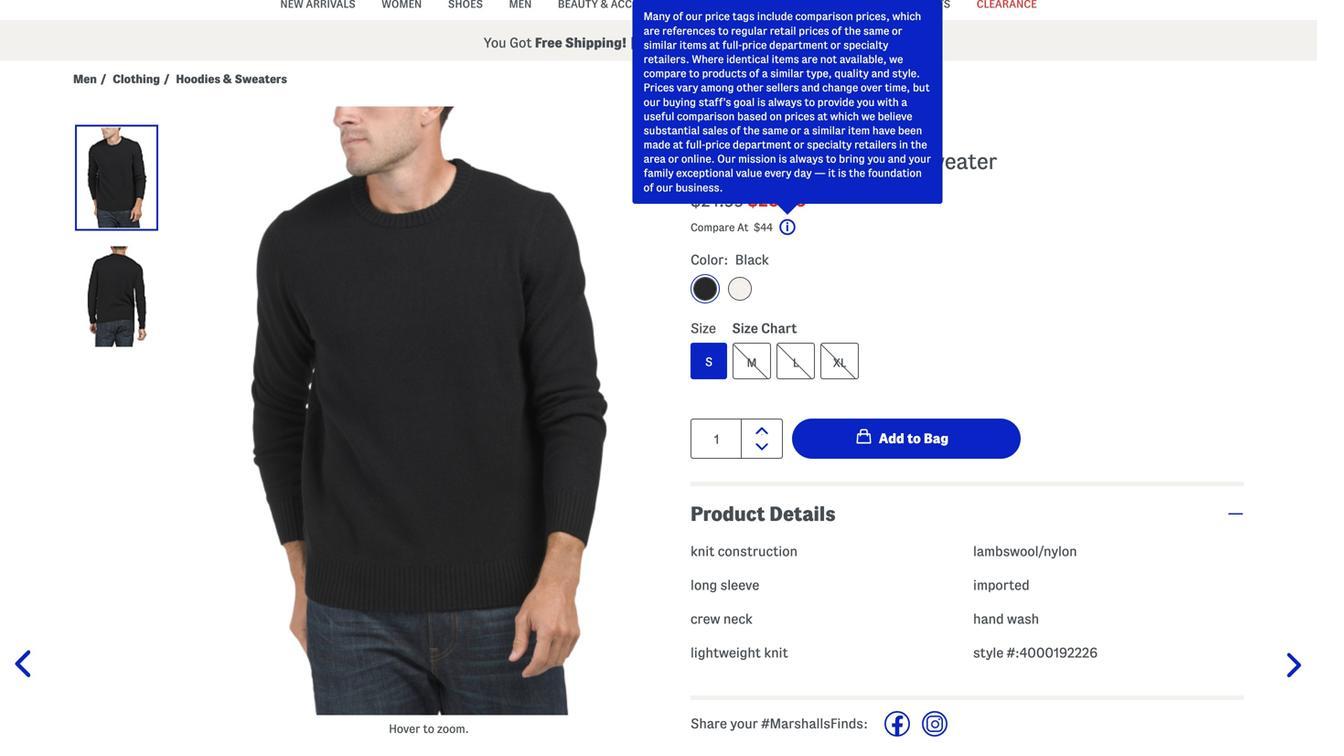 Task type: vqa. For each thing, say whether or not it's contained in the screenshot.
See Similar Styles inside FOURLAPS Smash Color Block Sport Tee Compare At              $25 element
no



Task type: describe. For each thing, give the bounding box(es) containing it.
many
[[644, 11, 670, 22]]

your inside aspen main content
[[730, 717, 758, 732]]

hoodies
[[176, 73, 220, 86]]

made
[[644, 139, 670, 150]]

not
[[820, 53, 837, 65]]

size for size
[[691, 321, 716, 336]]

$44
[[753, 222, 773, 233]]

or up day
[[794, 139, 804, 150]]

banner containing you got
[[0, 0, 1317, 61]]

change
[[822, 82, 858, 93]]

help
[[798, 222, 820, 233]]

free
[[535, 35, 562, 50]]

clothing
[[113, 73, 160, 86]]

0 vertical spatial always
[[768, 96, 802, 108]]

hand
[[973, 612, 1004, 627]]

crew
[[805, 150, 856, 173]]

m link
[[733, 343, 771, 380]]

exceptional
[[676, 168, 733, 179]]

black
[[735, 252, 769, 268]]

to left regular
[[718, 25, 729, 36]]

you
[[484, 35, 506, 50]]

men link
[[73, 72, 97, 86]]

of up not
[[832, 25, 842, 36]]

day
[[794, 168, 812, 179]]

time,
[[885, 82, 910, 93]]

believe
[[878, 111, 912, 122]]

go to previous product image
[[14, 651, 42, 679]]

size for size chart
[[732, 321, 758, 336]]

substantial
[[644, 125, 700, 136]]

construction
[[718, 544, 798, 559]]

0 horizontal spatial at
[[673, 139, 683, 150]]

long sleeve
[[691, 578, 759, 593]]

the down the based on the right of page
[[743, 125, 760, 136]]

&
[[223, 73, 232, 86]]

chart
[[761, 321, 797, 336]]

or up not
[[830, 39, 841, 51]]

many of our price tags include comparison prices, which are references to regular retail prices of the same or similar items at full-price department or specialty retailers. where identical items are not available, we compare to products of a similar type, quality and style. prices vary among other sellers and change over time, but our buying staff's goal is always to provide you with a useful comparison based on prices at which we believe substantial sales of the same or a similar item have been made at full-price department or specialty retailers in the area or online.  our mission is always to bring you and your family exceptional value every day — it is the foundation of our business.
[[644, 11, 931, 193]]

color: black
[[691, 252, 769, 268]]

0 vertical spatial are
[[644, 25, 660, 36]]

#marshallsfinds:
[[761, 717, 868, 732]]

retailers.
[[644, 53, 689, 65]]

0 vertical spatial you
[[857, 96, 875, 108]]

s link
[[691, 343, 727, 380]]

2 horizontal spatial is
[[838, 168, 846, 179]]

0 vertical spatial which
[[892, 11, 921, 22]]

1 vertical spatial price
[[742, 39, 767, 51]]

to up it
[[826, 153, 836, 165]]

to inside aspen main content
[[423, 723, 434, 736]]

share your #marshallsfinds:
[[691, 717, 868, 732]]

plus image
[[1227, 513, 1244, 515]]

regular
[[731, 25, 767, 36]]

to up vary
[[689, 68, 699, 79]]

type,
[[806, 68, 832, 79]]

over
[[861, 82, 882, 93]]

of up other
[[749, 68, 759, 79]]

compare at              $44
[[691, 222, 775, 233]]

with
[[877, 96, 899, 108]]

of down family
[[644, 182, 654, 193]]

your inside "many of our price tags include comparison prices, which are references to regular retail prices of the same or similar items at full-price department or specialty retailers. where identical items are not available, we compare to products of a similar type, quality and style. prices vary among other sellers and change over time, but our buying staff's goal is always to provide you with a useful comparison based on prices at which we believe substantial sales of the same or a similar item have been made at full-price department or specialty retailers in the area or online.  our mission is always to bring you and your family exceptional value every day — it is the foundation of our business."
[[909, 153, 931, 165]]

goal
[[734, 96, 755, 108]]

products
[[702, 68, 747, 79]]

1 vertical spatial prices
[[784, 111, 815, 122]]

2 vertical spatial our
[[656, 182, 673, 193]]

foundation
[[868, 168, 922, 179]]

0 vertical spatial prices
[[799, 25, 829, 36]]

compare
[[644, 68, 686, 79]]

sellers
[[766, 82, 799, 93]]

2 horizontal spatial similar
[[812, 125, 845, 136]]

blend
[[744, 150, 800, 173]]

l link
[[777, 343, 815, 380]]

size chart link
[[732, 321, 797, 336]]

1 vertical spatial always
[[789, 153, 823, 165]]

0 vertical spatial department
[[769, 39, 828, 51]]

—
[[814, 168, 826, 179]]

hover
[[389, 723, 420, 736]]

product details link
[[691, 487, 1244, 542]]

style.
[[892, 68, 920, 79]]

it
[[828, 168, 835, 179]]

style
[[973, 646, 1004, 661]]

knit construction
[[691, 544, 798, 559]]

lightweight knit
[[691, 646, 788, 661]]

you got free shipping! | use code ship89 | see details
[[484, 35, 822, 50]]

sales
[[702, 125, 728, 136]]

help link
[[779, 219, 820, 236]]

lambswool/nylon
[[973, 544, 1077, 559]]

compare
[[691, 222, 735, 233]]

1 vertical spatial at
[[817, 111, 828, 122]]

0 vertical spatial full-
[[722, 39, 742, 51]]

product
[[691, 504, 765, 525]]

1 vertical spatial is
[[779, 153, 787, 165]]

code
[[664, 35, 696, 50]]

menu bar inside banner
[[73, 0, 1244, 20]]

0 horizontal spatial full-
[[686, 139, 705, 150]]

product details
[[691, 504, 836, 525]]

1 vertical spatial our
[[644, 96, 660, 108]]

or up the "style."
[[892, 25, 902, 36]]

2 horizontal spatial a
[[901, 96, 907, 108]]

imported
[[973, 578, 1030, 593]]

hover to zoom.
[[389, 723, 469, 736]]

style #:4000192226
[[973, 646, 1098, 661]]

business.
[[676, 182, 723, 193]]

details inside 'you got free shipping! | use code ship89 | see details'
[[781, 37, 820, 50]]

bring
[[839, 153, 865, 165]]

where
[[692, 53, 724, 65]]

among
[[701, 82, 734, 93]]

vary
[[677, 82, 698, 93]]

item
[[848, 125, 870, 136]]

neck
[[723, 612, 753, 627]]

hand wash
[[973, 612, 1039, 627]]

every
[[764, 168, 792, 179]]

references
[[662, 25, 716, 36]]

aspen main content
[[0, 61, 1317, 744]]

1 vertical spatial you
[[867, 153, 885, 165]]

2 / from the left
[[164, 73, 170, 86]]



Task type: locate. For each thing, give the bounding box(es) containing it.
at up where on the top of page
[[709, 39, 720, 51]]

price down regular
[[742, 39, 767, 51]]

see details link
[[758, 37, 833, 50]]

| use
[[630, 35, 661, 50]]

0 vertical spatial items
[[679, 39, 707, 51]]

online.
[[681, 153, 715, 165]]

1 vertical spatial knit
[[764, 646, 788, 661]]

similar
[[644, 39, 677, 51], [770, 68, 804, 79], [812, 125, 845, 136]]

size list box
[[691, 343, 1244, 385]]

banner
[[0, 0, 1317, 61]]

1 horizontal spatial full-
[[722, 39, 742, 51]]

your right share
[[730, 717, 758, 732]]

1 horizontal spatial /
[[164, 73, 170, 86]]

is up every
[[779, 153, 787, 165]]

crew neck
[[691, 612, 753, 627]]

1 vertical spatial full-
[[686, 139, 705, 150]]

see
[[758, 37, 778, 50]]

menu bar
[[73, 0, 1244, 20]]

retail
[[770, 25, 796, 36]]

we up item
[[861, 111, 875, 122]]

0 vertical spatial is
[[757, 96, 766, 108]]

1 size from the left
[[691, 321, 716, 336]]

1 horizontal spatial which
[[892, 11, 921, 22]]

0 vertical spatial we
[[889, 53, 903, 65]]

men / clothing / hoodies & sweaters
[[73, 73, 287, 86]]

available,
[[839, 53, 887, 65]]

department up mission
[[733, 139, 791, 150]]

crew
[[691, 612, 720, 627]]

shipping!
[[565, 35, 627, 50]]

we up the "style."
[[889, 53, 903, 65]]

size up s link
[[691, 321, 716, 336]]

items down references
[[679, 39, 707, 51]]

1 vertical spatial specialty
[[807, 139, 852, 150]]

family
[[644, 168, 674, 179]]

and down type,
[[801, 82, 820, 93]]

1 vertical spatial details
[[769, 504, 836, 525]]

hoodies & sweaters link
[[176, 72, 287, 86]]

none submit inside aspen main content
[[792, 419, 1021, 459]]

is up the based on the right of page
[[757, 96, 766, 108]]

1 vertical spatial and
[[801, 82, 820, 93]]

but
[[913, 82, 930, 93]]

based
[[737, 111, 767, 122]]

1 horizontal spatial same
[[863, 25, 889, 36]]

similar up sellers
[[770, 68, 804, 79]]

quality
[[835, 68, 869, 79]]

same down prices,
[[863, 25, 889, 36]]

0 horizontal spatial comparison
[[677, 111, 735, 122]]

/ right men link
[[100, 73, 106, 86]]

0 horizontal spatial size
[[691, 321, 716, 336]]

at
[[709, 39, 720, 51], [817, 111, 828, 122], [673, 139, 683, 150]]

1 horizontal spatial similar
[[770, 68, 804, 79]]

0 vertical spatial price
[[705, 11, 730, 22]]

ship89
[[699, 35, 747, 50]]

2 vertical spatial and
[[888, 153, 906, 165]]

0 vertical spatial at
[[709, 39, 720, 51]]

department down retail
[[769, 39, 828, 51]]

0 vertical spatial same
[[863, 25, 889, 36]]

and up foundation
[[888, 153, 906, 165]]

/
[[100, 73, 106, 86], [164, 73, 170, 86]]

knit right lightweight
[[764, 646, 788, 661]]

zoom.
[[437, 723, 469, 736]]

our up references
[[686, 11, 702, 22]]

to left the provide
[[804, 96, 815, 108]]

1 vertical spatial are
[[802, 53, 818, 65]]

2 horizontal spatial at
[[817, 111, 828, 122]]

identical
[[726, 53, 769, 65]]

0 horizontal spatial /
[[100, 73, 106, 86]]

comparison up the see details link
[[795, 11, 853, 22]]

details inside aspen main content
[[769, 504, 836, 525]]

1 vertical spatial items
[[772, 53, 799, 65]]

to right hover
[[423, 723, 434, 736]]

full- left | in the right top of the page
[[722, 39, 742, 51]]

price down sales
[[705, 139, 730, 150]]

0 vertical spatial and
[[871, 68, 890, 79]]

mission
[[738, 153, 776, 165]]

comparison
[[795, 11, 853, 22], [677, 111, 735, 122]]

0 vertical spatial similar
[[644, 39, 677, 51]]

you
[[857, 96, 875, 108], [867, 153, 885, 165]]

staff's
[[699, 96, 731, 108]]

2 vertical spatial a
[[804, 125, 810, 136]]

are down many
[[644, 25, 660, 36]]

0 horizontal spatial your
[[730, 717, 758, 732]]

and up over
[[871, 68, 890, 79]]

xl link
[[820, 343, 859, 380]]

prices right on
[[784, 111, 815, 122]]

the down prices,
[[844, 25, 861, 36]]

tags
[[732, 11, 755, 22]]

0 vertical spatial your
[[909, 153, 931, 165]]

the down bring at the right top of page
[[849, 168, 865, 179]]

a
[[762, 68, 768, 79], [901, 96, 907, 108], [804, 125, 810, 136]]

1 vertical spatial same
[[762, 125, 788, 136]]

$24.99 $20.00
[[691, 192, 807, 210]]

/ right clothing link at top left
[[164, 73, 170, 86]]

1 vertical spatial we
[[861, 111, 875, 122]]

sleeve
[[720, 578, 759, 593]]

comparison down staff's on the right top
[[677, 111, 735, 122]]

l
[[793, 357, 799, 370]]

men
[[73, 73, 97, 86]]

specialty up bring at the right top of page
[[807, 139, 852, 150]]

wash
[[1007, 612, 1039, 627]]

prices
[[644, 82, 674, 93]]

your
[[909, 153, 931, 165], [730, 717, 758, 732]]

which down the provide
[[830, 111, 859, 122]]

similar down the provide
[[812, 125, 845, 136]]

specialty
[[843, 39, 888, 51], [807, 139, 852, 150]]

items down the see details link
[[772, 53, 799, 65]]

0 vertical spatial specialty
[[843, 39, 888, 51]]

None submit
[[792, 419, 1021, 459]]

0 horizontal spatial we
[[861, 111, 875, 122]]

size chart
[[732, 321, 797, 336]]

you down retailers
[[867, 153, 885, 165]]

or up blend
[[791, 125, 801, 136]]

you down over
[[857, 96, 875, 108]]

marquee containing you got
[[0, 25, 1317, 61]]

$20.00
[[748, 192, 807, 210]]

clothing link
[[113, 72, 160, 86]]

same down on
[[762, 125, 788, 136]]

always down sellers
[[768, 96, 802, 108]]

always
[[768, 96, 802, 108], [789, 153, 823, 165]]

other
[[736, 82, 764, 93]]

a up crew
[[804, 125, 810, 136]]

m
[[747, 357, 757, 370]]

provide
[[817, 96, 854, 108]]

0 horizontal spatial a
[[762, 68, 768, 79]]

1 vertical spatial a
[[901, 96, 907, 108]]

1 vertical spatial similar
[[770, 68, 804, 79]]

a up other
[[762, 68, 768, 79]]

|
[[750, 35, 755, 50]]

aspen
[[691, 117, 778, 147]]

1 horizontal spatial are
[[802, 53, 818, 65]]

1 horizontal spatial items
[[772, 53, 799, 65]]

2 vertical spatial at
[[673, 139, 683, 150]]

1 horizontal spatial at
[[709, 39, 720, 51]]

1 vertical spatial comparison
[[677, 111, 735, 122]]

items
[[679, 39, 707, 51], [772, 53, 799, 65]]

1 vertical spatial department
[[733, 139, 791, 150]]

similar up retailers.
[[644, 39, 677, 51]]

buying
[[663, 96, 696, 108]]

cream image
[[728, 277, 752, 301]]

0 horizontal spatial are
[[644, 25, 660, 36]]

details down retail
[[781, 37, 820, 50]]

details
[[781, 37, 820, 50], [769, 504, 836, 525]]

area
[[644, 153, 666, 165]]

$24.99
[[691, 192, 744, 210]]

retailers
[[854, 139, 897, 150]]

up image
[[755, 427, 768, 435]]

share
[[691, 717, 727, 732]]

we
[[889, 53, 903, 65], [861, 111, 875, 122]]

size
[[691, 321, 716, 336], [732, 321, 758, 336]]

color: list box
[[691, 274, 1244, 313]]

marquee
[[0, 25, 1317, 61]]

0 vertical spatial our
[[686, 11, 702, 22]]

0 vertical spatial knit
[[691, 544, 715, 559]]

specialty up available,
[[843, 39, 888, 51]]

2 vertical spatial price
[[705, 139, 730, 150]]

at down the substantial
[[673, 139, 683, 150]]

is right it
[[838, 168, 846, 179]]

0 horizontal spatial which
[[830, 111, 859, 122]]

wool blend crew neck sweater image
[[186, 107, 672, 716], [78, 128, 155, 228], [78, 246, 155, 347]]

0 horizontal spatial knit
[[691, 544, 715, 559]]

of up references
[[673, 11, 683, 22]]

of right sales
[[730, 125, 741, 136]]

at down the provide
[[817, 111, 828, 122]]

useful
[[644, 111, 674, 122]]

prices,
[[856, 11, 890, 22]]

1 horizontal spatial is
[[779, 153, 787, 165]]

a down time,
[[901, 96, 907, 108]]

0 horizontal spatial similar
[[644, 39, 677, 51]]

s
[[705, 356, 713, 369]]

1 vertical spatial your
[[730, 717, 758, 732]]

our
[[717, 153, 736, 165]]

prices up the see details link
[[799, 25, 829, 36]]

black image
[[693, 277, 717, 301]]

0 horizontal spatial same
[[762, 125, 788, 136]]

include
[[757, 11, 793, 22]]

which right prices,
[[892, 11, 921, 22]]

0 horizontal spatial is
[[757, 96, 766, 108]]

our
[[686, 11, 702, 22], [644, 96, 660, 108], [656, 182, 673, 193]]

our down prices
[[644, 96, 660, 108]]

0 vertical spatial details
[[781, 37, 820, 50]]

aspen wool blend crew neck sweater
[[691, 117, 997, 173]]

or right area
[[668, 153, 679, 165]]

0 vertical spatial comparison
[[795, 11, 853, 22]]

full-
[[722, 39, 742, 51], [686, 139, 705, 150]]

same
[[863, 25, 889, 36], [762, 125, 788, 136]]

1 horizontal spatial your
[[909, 153, 931, 165]]

1 horizontal spatial knit
[[764, 646, 788, 661]]

knit up the long
[[691, 544, 715, 559]]

many of our price tags include comparison prices, which are references to regular retail prices of the same or similar items at full-price department or specialty retailers. where identical items are not available, we compare to products of a similar type, quality and style. prices vary among other sellers and change over time, but our buying staff's goal is always to provide you with a useful comparison based on prices at which we believe substantial sales of the same or a similar item have been made at full-price department or specialty retailers in the area or online.  our mission is always to bring you and your family exceptional value every day — it is the foundation of our business. tooltip
[[633, 0, 943, 215]]

lightweight
[[691, 646, 761, 661]]

2 vertical spatial similar
[[812, 125, 845, 136]]

1 vertical spatial which
[[830, 111, 859, 122]]

xl
[[833, 357, 846, 370]]

price left tags
[[705, 11, 730, 22]]

or
[[892, 25, 902, 36], [830, 39, 841, 51], [791, 125, 801, 136], [794, 139, 804, 150], [668, 153, 679, 165]]

0 vertical spatial a
[[762, 68, 768, 79]]

1 / from the left
[[100, 73, 106, 86]]

of
[[673, 11, 683, 22], [832, 25, 842, 36], [749, 68, 759, 79], [730, 125, 741, 136], [644, 182, 654, 193]]

1 horizontal spatial size
[[732, 321, 758, 336]]

1 horizontal spatial comparison
[[795, 11, 853, 22]]

details up 'construction'
[[769, 504, 836, 525]]

the
[[844, 25, 861, 36], [743, 125, 760, 136], [911, 139, 927, 150], [849, 168, 865, 179]]

always up day
[[789, 153, 823, 165]]

size up m link
[[732, 321, 758, 336]]

1 horizontal spatial a
[[804, 125, 810, 136]]

the right in
[[911, 139, 927, 150]]

our down family
[[656, 182, 673, 193]]

are up type,
[[802, 53, 818, 65]]

1 horizontal spatial we
[[889, 53, 903, 65]]

sweaters
[[235, 73, 287, 86]]

your up foundation
[[909, 153, 931, 165]]

on
[[770, 111, 782, 122]]

2 vertical spatial is
[[838, 168, 846, 179]]

down image
[[755, 444, 768, 451]]

full- up online.
[[686, 139, 705, 150]]

2 size from the left
[[732, 321, 758, 336]]

0 horizontal spatial items
[[679, 39, 707, 51]]



